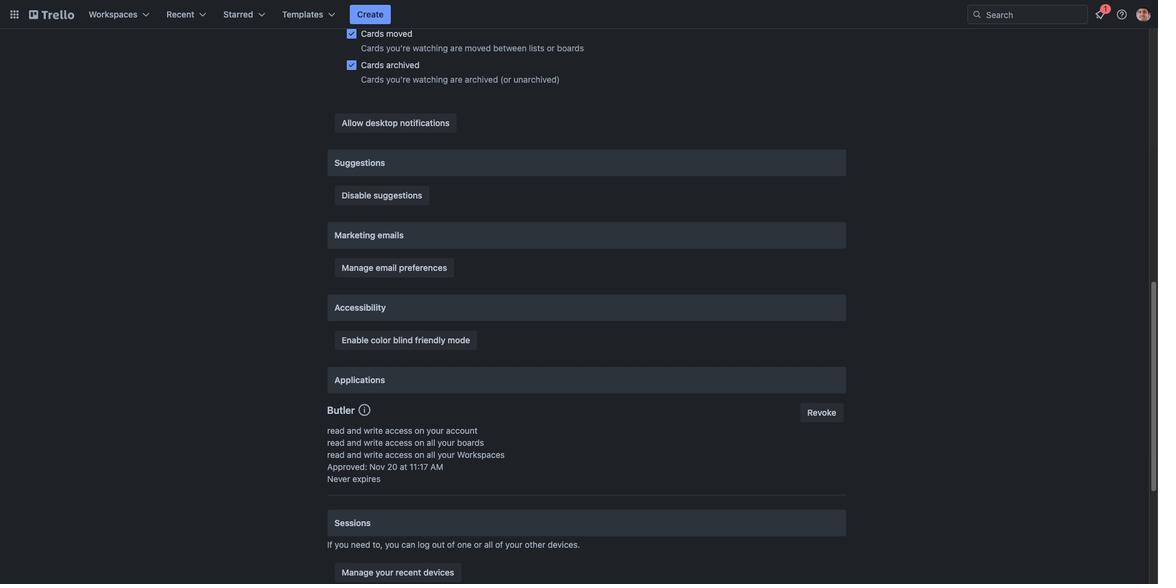Task type: vqa. For each thing, say whether or not it's contained in the screenshot.
emails
yes



Task type: locate. For each thing, give the bounding box(es) containing it.
read and write access on your account read and write access on all your boards read and write access on all your workspaces approved: nov 20 at 11:17 am never expires
[[327, 425, 505, 484]]

1 vertical spatial all
[[427, 450, 436, 460]]

11:17
[[410, 462, 428, 472]]

templates button
[[275, 5, 343, 24]]

1 horizontal spatial or
[[547, 43, 555, 53]]

your
[[427, 425, 444, 436], [438, 438, 455, 448], [438, 450, 455, 460], [506, 540, 523, 550], [376, 567, 394, 578]]

boards
[[557, 43, 584, 53], [457, 438, 484, 448]]

james peterson (jamespeterson93) image
[[1137, 7, 1151, 22]]

access
[[385, 425, 413, 436], [385, 438, 413, 448], [385, 450, 413, 460]]

2 vertical spatial on
[[415, 450, 425, 460]]

moved
[[386, 28, 413, 39], [465, 43, 491, 53]]

marketing
[[335, 230, 376, 240]]

2 vertical spatial read
[[327, 450, 345, 460]]

0 horizontal spatial boards
[[457, 438, 484, 448]]

2 vertical spatial all
[[485, 540, 493, 550]]

1 vertical spatial write
[[364, 438, 383, 448]]

2 and from the top
[[347, 438, 362, 448]]

your up am
[[438, 450, 455, 460]]

manage inside "link"
[[342, 567, 374, 578]]

0 horizontal spatial archived
[[386, 60, 420, 70]]

0 vertical spatial on
[[415, 425, 425, 436]]

boards right the lists
[[557, 43, 584, 53]]

suggestions
[[374, 190, 422, 200]]

marketing emails
[[335, 230, 404, 240]]

1 horizontal spatial workspaces
[[457, 450, 505, 460]]

manage left email
[[342, 263, 374, 273]]

your left recent
[[376, 567, 394, 578]]

2 manage from the top
[[342, 567, 374, 578]]

workspaces
[[89, 9, 138, 19], [457, 450, 505, 460]]

of
[[447, 540, 455, 550], [495, 540, 503, 550]]

suggestions
[[335, 158, 385, 168]]

0 vertical spatial and
[[347, 425, 362, 436]]

0 vertical spatial all
[[427, 438, 436, 448]]

3 access from the top
[[385, 450, 413, 460]]

workspaces button
[[81, 5, 157, 24]]

1 you're from the top
[[386, 43, 411, 53]]

1 on from the top
[[415, 425, 425, 436]]

2 you're from the top
[[386, 74, 411, 84]]

1 and from the top
[[347, 425, 362, 436]]

allow desktop notifications
[[342, 118, 450, 128]]

None button
[[801, 403, 844, 422]]

2 on from the top
[[415, 438, 425, 448]]

0 vertical spatial are
[[450, 43, 463, 53]]

need
[[351, 540, 371, 550]]

watching for cards moved
[[413, 43, 448, 53]]

archived down "cards moved"
[[386, 60, 420, 70]]

1 horizontal spatial moved
[[465, 43, 491, 53]]

other
[[525, 540, 546, 550]]

0 vertical spatial manage
[[342, 263, 374, 273]]

cards you're watching are archived (or unarchived)
[[361, 74, 560, 84]]

archived left (or
[[465, 74, 498, 84]]

0 vertical spatial you're
[[386, 43, 411, 53]]

3 and from the top
[[347, 450, 362, 460]]

log
[[418, 540, 430, 550]]

1 vertical spatial on
[[415, 438, 425, 448]]

read
[[327, 425, 345, 436], [327, 438, 345, 448], [327, 450, 345, 460]]

cards for cards you're watching are archived (or unarchived)
[[361, 74, 384, 84]]

1 vertical spatial or
[[474, 540, 482, 550]]

if you need to, you can log out of one or all of your other devices.
[[327, 540, 580, 550]]

applications
[[335, 375, 385, 385]]

write
[[364, 425, 383, 436], [364, 438, 383, 448], [364, 450, 383, 460]]

2 vertical spatial access
[[385, 450, 413, 460]]

are
[[450, 43, 463, 53], [450, 74, 463, 84]]

2 are from the top
[[450, 74, 463, 84]]

manage your recent devices link
[[335, 563, 462, 582]]

4 cards from the top
[[361, 74, 384, 84]]

manage
[[342, 263, 374, 273], [342, 567, 374, 578]]

0 horizontal spatial moved
[[386, 28, 413, 39]]

on
[[415, 425, 425, 436], [415, 438, 425, 448], [415, 450, 425, 460]]

0 vertical spatial write
[[364, 425, 383, 436]]

1 vertical spatial access
[[385, 438, 413, 448]]

2 of from the left
[[495, 540, 503, 550]]

0 vertical spatial or
[[547, 43, 555, 53]]

templates
[[282, 9, 324, 19]]

lists
[[529, 43, 545, 53]]

you're down "cards moved"
[[386, 43, 411, 53]]

all
[[427, 438, 436, 448], [427, 450, 436, 460], [485, 540, 493, 550]]

search image
[[973, 10, 983, 19]]

at
[[400, 462, 408, 472]]

your left the account
[[427, 425, 444, 436]]

0 vertical spatial read
[[327, 425, 345, 436]]

create button
[[350, 5, 391, 24]]

0 horizontal spatial workspaces
[[89, 9, 138, 19]]

1 are from the top
[[450, 43, 463, 53]]

workspaces inside workspaces 'popup button'
[[89, 9, 138, 19]]

sessions
[[335, 518, 371, 528]]

or right the one
[[474, 540, 482, 550]]

starred
[[223, 9, 253, 19]]

1 vertical spatial watching
[[413, 74, 448, 84]]

manage for manage email preferences
[[342, 263, 374, 273]]

devices.
[[548, 540, 580, 550]]

0 horizontal spatial of
[[447, 540, 455, 550]]

can
[[402, 540, 416, 550]]

1 vertical spatial and
[[347, 438, 362, 448]]

your inside "link"
[[376, 567, 394, 578]]

2 read from the top
[[327, 438, 345, 448]]

2 vertical spatial and
[[347, 450, 362, 460]]

approved:
[[327, 462, 367, 472]]

1 vertical spatial read
[[327, 438, 345, 448]]

moved left between
[[465, 43, 491, 53]]

20
[[387, 462, 398, 472]]

1 cards from the top
[[361, 28, 384, 39]]

watching
[[413, 43, 448, 53], [413, 74, 448, 84]]

are up cards you're watching are archived (or unarchived)
[[450, 43, 463, 53]]

1 horizontal spatial you
[[385, 540, 399, 550]]

1 read from the top
[[327, 425, 345, 436]]

cards for cards archived
[[361, 60, 384, 70]]

2 watching from the top
[[413, 74, 448, 84]]

of right out
[[447, 540, 455, 550]]

you're for archived
[[386, 74, 411, 84]]

disable suggestions
[[342, 190, 422, 200]]

out
[[432, 540, 445, 550]]

0 horizontal spatial you
[[335, 540, 349, 550]]

0 vertical spatial watching
[[413, 43, 448, 53]]

boards down the account
[[457, 438, 484, 448]]

moved up cards archived
[[386, 28, 413, 39]]

cards you're watching are moved between lists or boards
[[361, 43, 584, 53]]

account
[[446, 425, 478, 436]]

or right the lists
[[547, 43, 555, 53]]

1 watching from the top
[[413, 43, 448, 53]]

disable suggestions link
[[335, 186, 430, 205]]

2 access from the top
[[385, 438, 413, 448]]

1 of from the left
[[447, 540, 455, 550]]

of right the one
[[495, 540, 503, 550]]

Search field
[[983, 5, 1088, 24]]

mode
[[448, 335, 470, 345]]

watching down cards archived
[[413, 74, 448, 84]]

boards inside read and write access on your account read and write access on all your boards read and write access on all your workspaces approved: nov 20 at 11:17 am never expires
[[457, 438, 484, 448]]

you're
[[386, 43, 411, 53], [386, 74, 411, 84]]

and
[[347, 425, 362, 436], [347, 438, 362, 448], [347, 450, 362, 460]]

you right to,
[[385, 540, 399, 550]]

to,
[[373, 540, 383, 550]]

open information menu image
[[1116, 8, 1129, 21]]

cards
[[361, 28, 384, 39], [361, 43, 384, 53], [361, 60, 384, 70], [361, 74, 384, 84]]

1 vertical spatial manage
[[342, 567, 374, 578]]

2 write from the top
[[364, 438, 383, 448]]

manage down need
[[342, 567, 374, 578]]

2 cards from the top
[[361, 43, 384, 53]]

manage email preferences link
[[335, 258, 455, 278]]

are down cards you're watching are moved between lists or boards
[[450, 74, 463, 84]]

1 manage from the top
[[342, 263, 374, 273]]

1 horizontal spatial boards
[[557, 43, 584, 53]]

watching up cards you're watching are archived (or unarchived)
[[413, 43, 448, 53]]

0 vertical spatial access
[[385, 425, 413, 436]]

1 vertical spatial you're
[[386, 74, 411, 84]]

1 vertical spatial boards
[[457, 438, 484, 448]]

are for archived
[[450, 74, 463, 84]]

you right if
[[335, 540, 349, 550]]

1 horizontal spatial of
[[495, 540, 503, 550]]

you
[[335, 540, 349, 550], [385, 540, 399, 550]]

1 vertical spatial are
[[450, 74, 463, 84]]

0 vertical spatial archived
[[386, 60, 420, 70]]

0 vertical spatial workspaces
[[89, 9, 138, 19]]

you're down cards archived
[[386, 74, 411, 84]]

3 cards from the top
[[361, 60, 384, 70]]

2 vertical spatial write
[[364, 450, 383, 460]]

archived
[[386, 60, 420, 70], [465, 74, 498, 84]]

3 write from the top
[[364, 450, 383, 460]]

1 vertical spatial workspaces
[[457, 450, 505, 460]]

your down the account
[[438, 438, 455, 448]]

1 vertical spatial archived
[[465, 74, 498, 84]]

preferences
[[399, 263, 447, 273]]

or
[[547, 43, 555, 53], [474, 540, 482, 550]]



Task type: describe. For each thing, give the bounding box(es) containing it.
3 on from the top
[[415, 450, 425, 460]]

workspaces inside read and write access on your account read and write access on all your boards read and write access on all your workspaces approved: nov 20 at 11:17 am never expires
[[457, 450, 505, 460]]

1 write from the top
[[364, 425, 383, 436]]

are for moved
[[450, 43, 463, 53]]

friendly
[[415, 335, 446, 345]]

cards for cards you're watching are moved between lists or boards
[[361, 43, 384, 53]]

never
[[327, 474, 350, 484]]

1 access from the top
[[385, 425, 413, 436]]

manage email preferences
[[342, 263, 447, 273]]

email
[[376, 263, 397, 273]]

disable
[[342, 190, 371, 200]]

cards archived
[[361, 60, 420, 70]]

blind
[[393, 335, 413, 345]]

desktop
[[366, 118, 398, 128]]

recent button
[[159, 5, 214, 24]]

nov
[[370, 462, 385, 472]]

enable
[[342, 335, 369, 345]]

enable color blind friendly mode
[[342, 335, 470, 345]]

devices
[[424, 567, 454, 578]]

watching for cards archived
[[413, 74, 448, 84]]

enable color blind friendly mode link
[[335, 331, 478, 350]]

unarchived)
[[514, 74, 560, 84]]

am
[[431, 462, 444, 472]]

if
[[327, 540, 333, 550]]

expires
[[353, 474, 381, 484]]

allow desktop notifications link
[[335, 113, 457, 133]]

color
[[371, 335, 391, 345]]

manage your recent devices
[[342, 567, 454, 578]]

primary element
[[0, 0, 1159, 29]]

0 vertical spatial moved
[[386, 28, 413, 39]]

recent
[[396, 567, 421, 578]]

allow
[[342, 118, 364, 128]]

(or
[[501, 74, 512, 84]]

emails
[[378, 230, 404, 240]]

1 vertical spatial moved
[[465, 43, 491, 53]]

cards moved
[[361, 28, 413, 39]]

1 horizontal spatial archived
[[465, 74, 498, 84]]

your left "other"
[[506, 540, 523, 550]]

butler
[[327, 405, 355, 416]]

recent
[[167, 9, 195, 19]]

0 horizontal spatial or
[[474, 540, 482, 550]]

create
[[357, 9, 384, 19]]

starred button
[[216, 5, 273, 24]]

2 you from the left
[[385, 540, 399, 550]]

one
[[457, 540, 472, 550]]

accessibility
[[335, 302, 386, 313]]

1 you from the left
[[335, 540, 349, 550]]

3 read from the top
[[327, 450, 345, 460]]

0 vertical spatial boards
[[557, 43, 584, 53]]

you're for moved
[[386, 43, 411, 53]]

between
[[494, 43, 527, 53]]

manage for manage your recent devices
[[342, 567, 374, 578]]

1 notification image
[[1094, 7, 1108, 22]]

cards for cards moved
[[361, 28, 384, 39]]

back to home image
[[29, 5, 74, 24]]

notifications
[[400, 118, 450, 128]]



